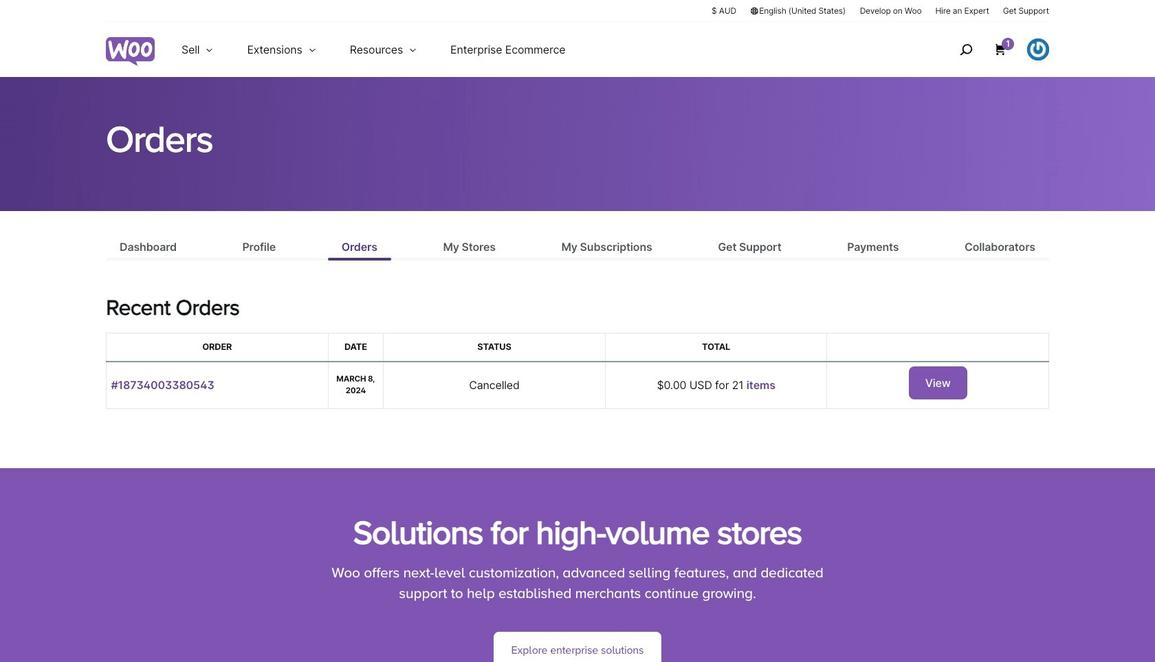 Task type: describe. For each thing, give the bounding box(es) containing it.
open account menu image
[[1028, 39, 1050, 61]]



Task type: locate. For each thing, give the bounding box(es) containing it.
service navigation menu element
[[931, 27, 1050, 72]]

search image
[[955, 39, 977, 61]]



Task type: vqa. For each thing, say whether or not it's contained in the screenshot.
external link image
no



